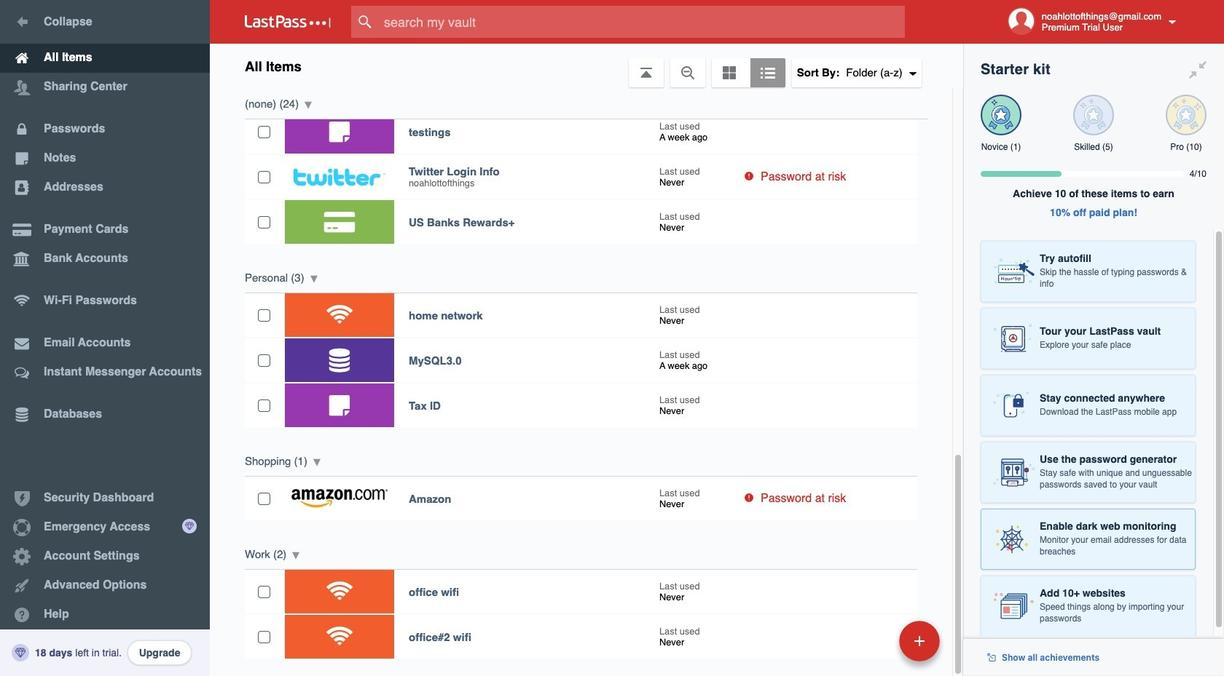 Task type: locate. For each thing, give the bounding box(es) containing it.
new item navigation
[[799, 617, 949, 677]]

search my vault text field
[[351, 6, 934, 38]]

new item element
[[799, 621, 945, 662]]

Search search field
[[351, 6, 934, 38]]

main navigation navigation
[[0, 0, 210, 677]]

lastpass image
[[245, 15, 331, 28]]



Task type: vqa. For each thing, say whether or not it's contained in the screenshot.
lastpass image
yes



Task type: describe. For each thing, give the bounding box(es) containing it.
vault options navigation
[[210, 44, 963, 87]]



